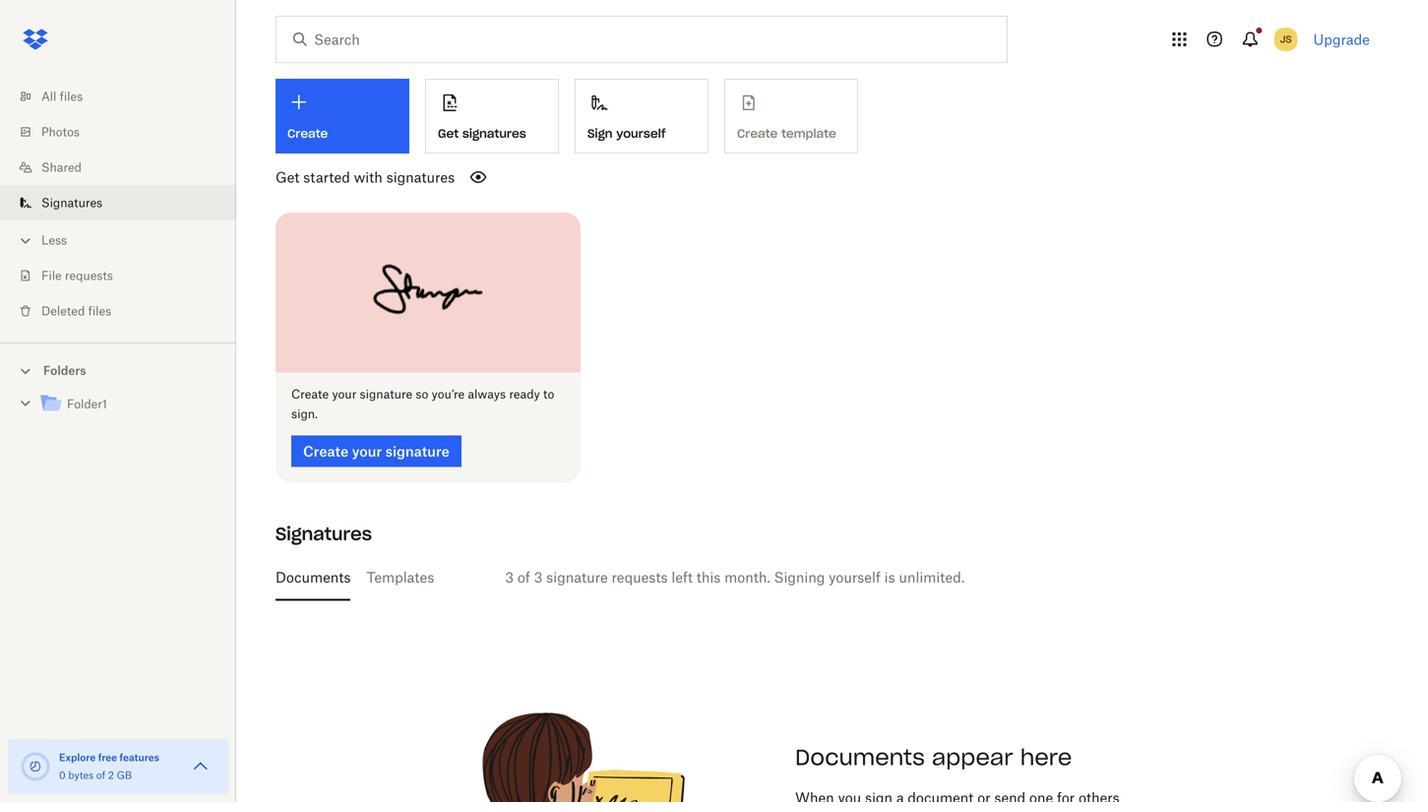 Task type: locate. For each thing, give the bounding box(es) containing it.
yourself inside tab list
[[829, 569, 881, 586]]

documents for documents
[[276, 569, 351, 586]]

1 vertical spatial of
[[96, 769, 105, 781]]

with
[[354, 169, 383, 185]]

0 horizontal spatial signatures
[[41, 195, 102, 210]]

3
[[505, 569, 514, 586], [534, 569, 543, 586]]

folders button
[[0, 355, 236, 384]]

get up 'get started with signatures'
[[438, 126, 459, 141]]

file requests link
[[16, 258, 236, 293]]

your for create your signature so you're always ready to sign.
[[332, 387, 357, 402]]

bytes
[[68, 769, 94, 781]]

0 horizontal spatial files
[[60, 89, 83, 104]]

create button
[[276, 79, 409, 154]]

signatures up documents tab
[[276, 523, 372, 545]]

0 vertical spatial signatures
[[462, 126, 526, 141]]

create inside create your signature so you're always ready to sign.
[[291, 387, 329, 402]]

create for create your signature so you're always ready to sign.
[[291, 387, 329, 402]]

photos
[[41, 124, 80, 139]]

0 vertical spatial files
[[60, 89, 83, 104]]

sign.
[[291, 406, 318, 421]]

tab list containing documents
[[276, 554, 1362, 601]]

started
[[303, 169, 350, 185]]

templates tab
[[367, 554, 434, 601]]

create down sign.
[[303, 443, 349, 460]]

documents inside tab list
[[276, 569, 351, 586]]

your up create your signature
[[332, 387, 357, 402]]

signatures
[[462, 126, 526, 141], [386, 169, 455, 185]]

0 horizontal spatial documents
[[276, 569, 351, 586]]

1 horizontal spatial yourself
[[829, 569, 881, 586]]

documents
[[276, 569, 351, 586], [795, 743, 925, 771]]

signature inside create your signature so you're always ready to sign.
[[360, 387, 412, 402]]

signature
[[360, 387, 412, 402], [385, 443, 450, 460], [546, 569, 608, 586]]

signing
[[774, 569, 825, 586]]

0 horizontal spatial signatures
[[386, 169, 455, 185]]

folder1 link
[[39, 391, 220, 418]]

1 horizontal spatial of
[[517, 569, 530, 586]]

get started with signatures
[[276, 169, 455, 185]]

file
[[41, 268, 62, 283]]

get left started
[[276, 169, 300, 185]]

signature inside tab list
[[546, 569, 608, 586]]

requests left left
[[612, 569, 668, 586]]

files
[[60, 89, 83, 104], [88, 304, 111, 318]]

1 vertical spatial your
[[352, 443, 382, 460]]

signatures
[[41, 195, 102, 210], [276, 523, 372, 545]]

create your signature so you're always ready to sign.
[[291, 387, 554, 421]]

create inside create dropdown button
[[287, 126, 328, 141]]

to
[[543, 387, 554, 402]]

1 vertical spatial get
[[276, 169, 300, 185]]

all
[[41, 89, 56, 104]]

create for create
[[287, 126, 328, 141]]

1 vertical spatial create
[[291, 387, 329, 402]]

1 vertical spatial requests
[[612, 569, 668, 586]]

free
[[98, 751, 117, 764]]

sign yourself
[[587, 126, 666, 141]]

2 vertical spatial create
[[303, 443, 349, 460]]

yourself
[[616, 126, 666, 141], [829, 569, 881, 586]]

your inside create your signature so you're always ready to sign.
[[332, 387, 357, 402]]

0 vertical spatial documents
[[276, 569, 351, 586]]

1 vertical spatial signatures
[[386, 169, 455, 185]]

your inside create your signature button
[[352, 443, 382, 460]]

signature inside button
[[385, 443, 450, 460]]

1 horizontal spatial requests
[[612, 569, 668, 586]]

signatures inside signatures "link"
[[41, 195, 102, 210]]

1 horizontal spatial signatures
[[276, 523, 372, 545]]

ready
[[509, 387, 540, 402]]

get signatures
[[438, 126, 526, 141]]

features
[[119, 751, 159, 764]]

folder1
[[67, 397, 107, 411]]

your for create your signature
[[352, 443, 382, 460]]

month.
[[724, 569, 770, 586]]

0 vertical spatial your
[[332, 387, 357, 402]]

0 horizontal spatial yourself
[[616, 126, 666, 141]]

0 vertical spatial of
[[517, 569, 530, 586]]

create
[[287, 126, 328, 141], [291, 387, 329, 402], [303, 443, 349, 460]]

yourself right sign
[[616, 126, 666, 141]]

1 vertical spatial documents
[[795, 743, 925, 771]]

1 horizontal spatial signatures
[[462, 126, 526, 141]]

upgrade
[[1313, 31, 1370, 48]]

0 horizontal spatial get
[[276, 169, 300, 185]]

0 horizontal spatial 3
[[505, 569, 514, 586]]

1 horizontal spatial files
[[88, 304, 111, 318]]

all files link
[[16, 79, 236, 114]]

1 horizontal spatial documents
[[795, 743, 925, 771]]

of
[[517, 569, 530, 586], [96, 769, 105, 781]]

requests right "file"
[[65, 268, 113, 283]]

0 horizontal spatial of
[[96, 769, 105, 781]]

0 vertical spatial yourself
[[616, 126, 666, 141]]

signature for create your signature
[[385, 443, 450, 460]]

1 horizontal spatial 3
[[534, 569, 543, 586]]

0 vertical spatial signature
[[360, 387, 412, 402]]

your
[[332, 387, 357, 402], [352, 443, 382, 460]]

documents for documents appear here
[[795, 743, 925, 771]]

signatures list item
[[0, 185, 236, 220]]

1 vertical spatial yourself
[[829, 569, 881, 586]]

your down create your signature so you're always ready to sign.
[[352, 443, 382, 460]]

signatures inside button
[[462, 126, 526, 141]]

get inside button
[[438, 126, 459, 141]]

files right all
[[60, 89, 83, 104]]

yourself inside button
[[616, 126, 666, 141]]

yourself left is
[[829, 569, 881, 586]]

get
[[438, 126, 459, 141], [276, 169, 300, 185]]

create up sign.
[[291, 387, 329, 402]]

1 vertical spatial files
[[88, 304, 111, 318]]

requests
[[65, 268, 113, 283], [612, 569, 668, 586]]

deleted files
[[41, 304, 111, 318]]

explore free features 0 bytes of 2 gb
[[59, 751, 159, 781]]

2
[[108, 769, 114, 781]]

you're
[[432, 387, 465, 402]]

files right "deleted" in the left of the page
[[88, 304, 111, 318]]

create up started
[[287, 126, 328, 141]]

create inside create your signature button
[[303, 443, 349, 460]]

signatures down the shared
[[41, 195, 102, 210]]

0 vertical spatial create
[[287, 126, 328, 141]]

1 vertical spatial signature
[[385, 443, 450, 460]]

0 horizontal spatial requests
[[65, 268, 113, 283]]

0 vertical spatial signatures
[[41, 195, 102, 210]]

create for create your signature
[[303, 443, 349, 460]]

of inside explore free features 0 bytes of 2 gb
[[96, 769, 105, 781]]

1 vertical spatial signatures
[[276, 523, 372, 545]]

tab list
[[276, 554, 1362, 601]]

0
[[59, 769, 66, 781]]

left
[[671, 569, 693, 586]]

2 vertical spatial signature
[[546, 569, 608, 586]]

1 horizontal spatial get
[[438, 126, 459, 141]]

0 vertical spatial requests
[[65, 268, 113, 283]]

quota usage element
[[20, 751, 51, 782]]

0 vertical spatial get
[[438, 126, 459, 141]]

list
[[0, 67, 236, 342]]



Task type: describe. For each thing, give the bounding box(es) containing it.
documents tab
[[276, 554, 351, 601]]

2 3 from the left
[[534, 569, 543, 586]]

create your signature
[[303, 443, 450, 460]]

Search in folder "Dropbox" text field
[[314, 29, 966, 50]]

3 of 3 signature requests left this month. signing yourself is unlimited.
[[505, 569, 965, 586]]

upgrade link
[[1313, 31, 1370, 48]]

unlimited.
[[899, 569, 965, 586]]

always
[[468, 387, 506, 402]]

1 3 from the left
[[505, 569, 514, 586]]

js
[[1280, 33, 1292, 45]]

shared
[[41, 160, 82, 175]]

sign
[[587, 126, 613, 141]]

so
[[416, 387, 428, 402]]

js button
[[1270, 24, 1302, 55]]

is
[[884, 569, 895, 586]]

get for get signatures
[[438, 126, 459, 141]]

signature for create your signature so you're always ready to sign.
[[360, 387, 412, 402]]

signatures link
[[16, 185, 236, 220]]

deleted files link
[[16, 293, 236, 329]]

this
[[697, 569, 721, 586]]

sign yourself button
[[575, 79, 709, 154]]

get for get started with signatures
[[276, 169, 300, 185]]

folders
[[43, 363, 86, 378]]

appear
[[932, 743, 1013, 771]]

get signatures button
[[425, 79, 559, 154]]

explore
[[59, 751, 96, 764]]

files for all files
[[60, 89, 83, 104]]

requests inside "list"
[[65, 268, 113, 283]]

of inside tab list
[[517, 569, 530, 586]]

list containing all files
[[0, 67, 236, 342]]

files for deleted files
[[88, 304, 111, 318]]

file requests
[[41, 268, 113, 283]]

templates
[[367, 569, 434, 586]]

documents appear here
[[795, 743, 1072, 771]]

create your signature button
[[291, 435, 461, 467]]

deleted
[[41, 304, 85, 318]]

here
[[1020, 743, 1072, 771]]

dropbox image
[[16, 20, 55, 59]]

less
[[41, 233, 67, 247]]

shared link
[[16, 150, 236, 185]]

all files
[[41, 89, 83, 104]]

requests inside tab list
[[612, 569, 668, 586]]

gb
[[117, 769, 132, 781]]

less image
[[16, 231, 35, 250]]

photos link
[[16, 114, 236, 150]]



Task type: vqa. For each thing, say whether or not it's contained in the screenshot.
your in the button
yes



